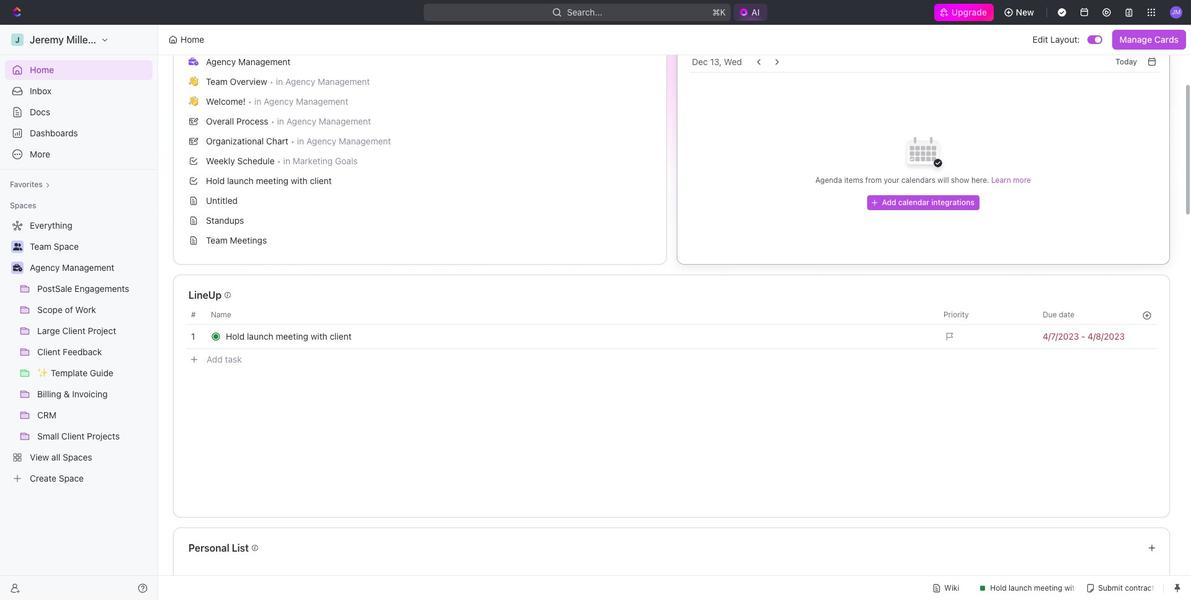 Task type: describe. For each thing, give the bounding box(es) containing it.
small
[[37, 431, 59, 442]]

home inside 'link'
[[30, 65, 54, 75]]

edit layout:
[[1033, 34, 1080, 45]]

new button
[[999, 2, 1042, 22]]

ai
[[752, 7, 760, 17]]

agency management link
[[30, 258, 150, 278]]

manage cards
[[1120, 34, 1179, 45]]

everything link
[[5, 216, 150, 236]]

j
[[15, 35, 20, 44]]

feedback
[[63, 347, 102, 357]]

scope of work
[[37, 305, 96, 315]]

postsale engagements link
[[37, 279, 150, 299]]

client feedback
[[37, 347, 102, 357]]

ai button
[[734, 4, 767, 21]]

docs
[[30, 107, 50, 117]]

&
[[64, 389, 70, 400]]

sidebar navigation
[[0, 25, 161, 601]]

workspace
[[102, 34, 154, 45]]

work
[[75, 305, 96, 315]]

team space
[[30, 241, 79, 252]]

jm button
[[1167, 2, 1186, 22]]

dashboards link
[[5, 123, 153, 143]]

projects
[[87, 431, 120, 442]]

manage
[[1120, 34, 1152, 45]]

✨ template guide
[[37, 368, 113, 379]]

✨
[[37, 368, 48, 379]]

jeremy miller's workspace, , element
[[11, 34, 24, 46]]

client for large
[[62, 326, 85, 336]]

favorites
[[10, 180, 43, 189]]

create
[[30, 473, 56, 484]]

view
[[30, 452, 49, 463]]

jeremy miller's workspace
[[30, 34, 154, 45]]

billing
[[37, 389, 61, 400]]

0 horizontal spatial spaces
[[10, 201, 36, 210]]

new
[[1016, 7, 1034, 17]]

small client projects link
[[37, 427, 150, 447]]

team
[[30, 241, 51, 252]]

scope of work link
[[37, 300, 150, 320]]

inbox link
[[5, 81, 153, 101]]

guide
[[90, 368, 113, 379]]

create space link
[[5, 469, 150, 489]]

home link
[[5, 60, 153, 80]]

crm link
[[37, 406, 150, 426]]



Task type: locate. For each thing, give the bounding box(es) containing it.
client
[[62, 326, 85, 336], [37, 347, 60, 357], [61, 431, 85, 442]]

small client projects
[[37, 431, 120, 442]]

1 vertical spatial space
[[59, 473, 84, 484]]

client down large
[[37, 347, 60, 357]]

space
[[54, 241, 79, 252], [59, 473, 84, 484]]

view all spaces link
[[5, 448, 150, 468]]

large client project link
[[37, 321, 150, 341]]

⌘k
[[713, 7, 726, 17]]

2 vertical spatial client
[[61, 431, 85, 442]]

✨ template guide link
[[37, 364, 150, 383]]

space up agency management
[[54, 241, 79, 252]]

more
[[30, 149, 50, 159]]

postsale engagements
[[37, 284, 129, 294]]

favorites button
[[5, 177, 55, 192]]

spaces down small client projects
[[63, 452, 92, 463]]

tree containing everything
[[5, 216, 153, 489]]

billing & invoicing
[[37, 389, 108, 400]]

space for create space
[[59, 473, 84, 484]]

1 vertical spatial spaces
[[63, 452, 92, 463]]

agency
[[30, 262, 60, 273]]

large client project
[[37, 326, 116, 336]]

space for team space
[[54, 241, 79, 252]]

1 horizontal spatial home
[[181, 34, 204, 45]]

user group image
[[13, 243, 22, 251]]

management
[[62, 262, 114, 273]]

0 vertical spatial space
[[54, 241, 79, 252]]

engagements
[[75, 284, 129, 294]]

miller's
[[66, 34, 100, 45]]

client feedback link
[[37, 343, 150, 362]]

business time image
[[13, 264, 22, 272]]

1 horizontal spatial spaces
[[63, 452, 92, 463]]

search...
[[567, 7, 603, 17]]

of
[[65, 305, 73, 315]]

layout:
[[1051, 34, 1080, 45]]

space down view all spaces link
[[59, 473, 84, 484]]

cards
[[1155, 34, 1179, 45]]

invoicing
[[72, 389, 108, 400]]

client up view all spaces link
[[61, 431, 85, 442]]

more button
[[5, 145, 153, 164]]

template
[[51, 368, 88, 379]]

jeremy
[[30, 34, 64, 45]]

project
[[88, 326, 116, 336]]

space inside team space link
[[54, 241, 79, 252]]

spaces inside tree
[[63, 452, 92, 463]]

client for small
[[61, 431, 85, 442]]

spaces
[[10, 201, 36, 210], [63, 452, 92, 463]]

scope
[[37, 305, 63, 315]]

jm
[[1172, 8, 1181, 16]]

1 vertical spatial home
[[30, 65, 54, 75]]

view all spaces
[[30, 452, 92, 463]]

postsale
[[37, 284, 72, 294]]

create space
[[30, 473, 84, 484]]

crm
[[37, 410, 56, 421]]

0 vertical spatial client
[[62, 326, 85, 336]]

client up client feedback
[[62, 326, 85, 336]]

all
[[51, 452, 60, 463]]

upgrade link
[[935, 4, 994, 21]]

dashboards
[[30, 128, 78, 138]]

billing & invoicing link
[[37, 385, 150, 405]]

0 vertical spatial home
[[181, 34, 204, 45]]

edit
[[1033, 34, 1048, 45]]

tree inside sidebar navigation
[[5, 216, 153, 489]]

tree
[[5, 216, 153, 489]]

space inside create space link
[[59, 473, 84, 484]]

agency management
[[30, 262, 114, 273]]

docs link
[[5, 102, 153, 122]]

spaces down favorites
[[10, 201, 36, 210]]

1 vertical spatial client
[[37, 347, 60, 357]]

home
[[181, 34, 204, 45], [30, 65, 54, 75]]

0 horizontal spatial home
[[30, 65, 54, 75]]

inbox
[[30, 86, 52, 96]]

manage cards button
[[1112, 30, 1186, 50]]

large
[[37, 326, 60, 336]]

team space link
[[30, 237, 150, 257]]

upgrade
[[952, 7, 988, 17]]

everything
[[30, 220, 72, 231]]

0 vertical spatial spaces
[[10, 201, 36, 210]]



Task type: vqa. For each thing, say whether or not it's contained in the screenshot.
Small Client Projects
yes



